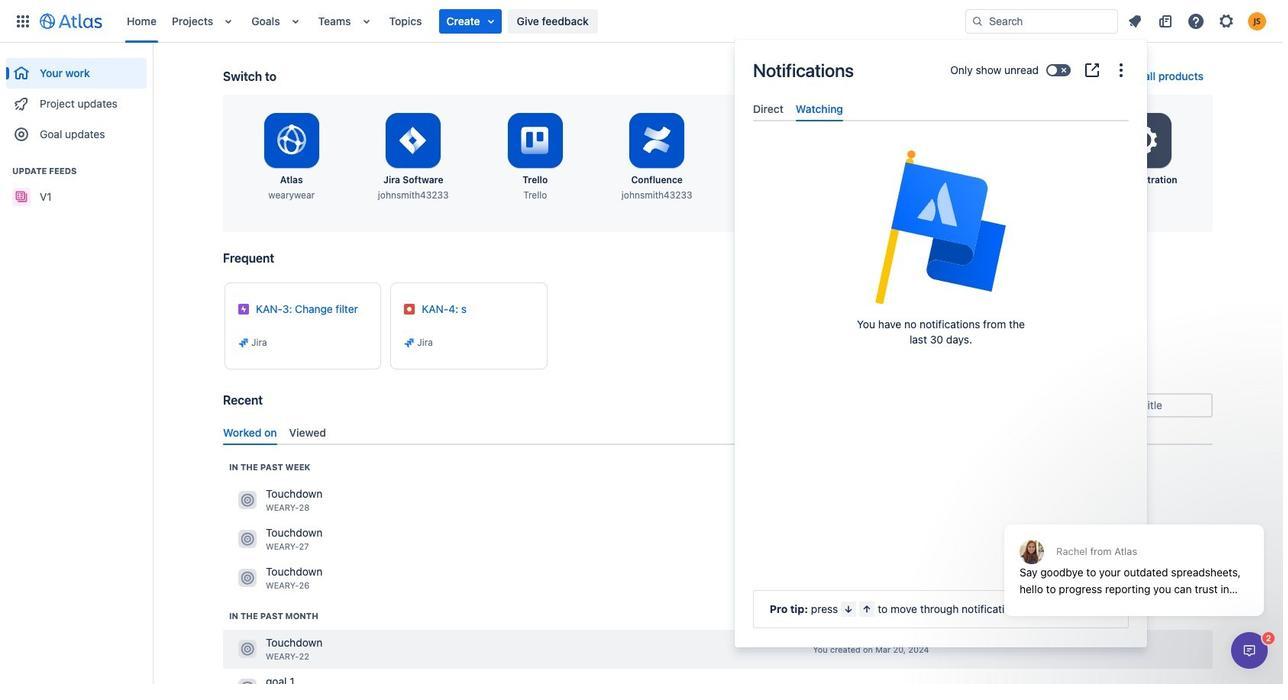 Task type: locate. For each thing, give the bounding box(es) containing it.
2 vertical spatial townsquare image
[[238, 641, 257, 659]]

open notifications in a new tab image
[[1084, 61, 1102, 79]]

None search field
[[966, 9, 1119, 33]]

2 group from the top
[[6, 150, 147, 217]]

1 vertical spatial townsquare image
[[238, 570, 257, 588]]

arrow down image
[[843, 604, 855, 616]]

0 vertical spatial townsquare image
[[238, 492, 257, 510]]

tab panel
[[747, 122, 1136, 135]]

jira image
[[238, 337, 250, 349], [238, 337, 250, 349], [404, 337, 416, 349], [404, 337, 416, 349]]

2 townsquare image from the top
[[238, 570, 257, 588]]

1 vertical spatial settings image
[[1127, 122, 1163, 159]]

townsquare image
[[238, 531, 257, 549], [238, 680, 257, 685]]

townsquare image for heading associated with second townsquare icon from the top
[[238, 641, 257, 659]]

1 horizontal spatial settings image
[[1218, 12, 1237, 30]]

1 vertical spatial tab list
[[217, 420, 1220, 445]]

dialog
[[735, 40, 1148, 648], [997, 488, 1272, 628], [1232, 633, 1269, 669]]

settings image
[[1218, 12, 1237, 30], [1127, 122, 1163, 159]]

list item
[[439, 9, 502, 33]]

arrow up image
[[862, 604, 874, 616]]

0 vertical spatial townsquare image
[[238, 531, 257, 549]]

1 vertical spatial heading
[[229, 461, 311, 474]]

townsquare image
[[238, 492, 257, 510], [238, 570, 257, 588], [238, 641, 257, 659]]

list item inside list
[[439, 9, 502, 33]]

settings image right help icon
[[1218, 12, 1237, 30]]

list
[[119, 0, 966, 42], [1122, 9, 1275, 33]]

group
[[6, 43, 147, 154], [6, 150, 147, 217]]

0 vertical spatial settings image
[[1218, 12, 1237, 30]]

1 horizontal spatial list
[[1122, 9, 1275, 33]]

1 townsquare image from the top
[[238, 492, 257, 510]]

tab list
[[747, 96, 1136, 122], [217, 420, 1220, 445]]

search image
[[1084, 399, 1096, 411]]

1 townsquare image from the top
[[238, 531, 257, 549]]

3 townsquare image from the top
[[238, 641, 257, 659]]

1 vertical spatial townsquare image
[[238, 680, 257, 685]]

banner
[[0, 0, 1284, 43]]

heading
[[6, 165, 147, 177], [229, 461, 311, 474], [229, 611, 319, 623]]

2 vertical spatial heading
[[229, 611, 319, 623]]

settings image down more image
[[1127, 122, 1163, 159]]



Task type: vqa. For each thing, say whether or not it's contained in the screenshot.
heading associated with third townsquare image from the bottom
yes



Task type: describe. For each thing, give the bounding box(es) containing it.
0 horizontal spatial settings image
[[1127, 122, 1163, 159]]

2 townsquare image from the top
[[238, 680, 257, 685]]

switch to... image
[[14, 12, 32, 30]]

Search field
[[966, 9, 1119, 33]]

Filter by title field
[[1079, 395, 1212, 417]]

search image
[[972, 15, 984, 27]]

0 horizontal spatial list
[[119, 0, 966, 42]]

more image
[[1113, 61, 1131, 79]]

0 vertical spatial tab list
[[747, 96, 1136, 122]]

heading for 1st townsquare icon from the top of the page
[[229, 461, 311, 474]]

top element
[[9, 0, 966, 42]]

help image
[[1188, 12, 1206, 30]]

townsquare image for 1st townsquare icon from the top of the page heading
[[238, 492, 257, 510]]

0 vertical spatial heading
[[6, 165, 147, 177]]

notifications image
[[1127, 12, 1145, 30]]

account image
[[1249, 12, 1267, 30]]

1 group from the top
[[6, 43, 147, 154]]

heading for second townsquare icon from the top
[[229, 611, 319, 623]]



